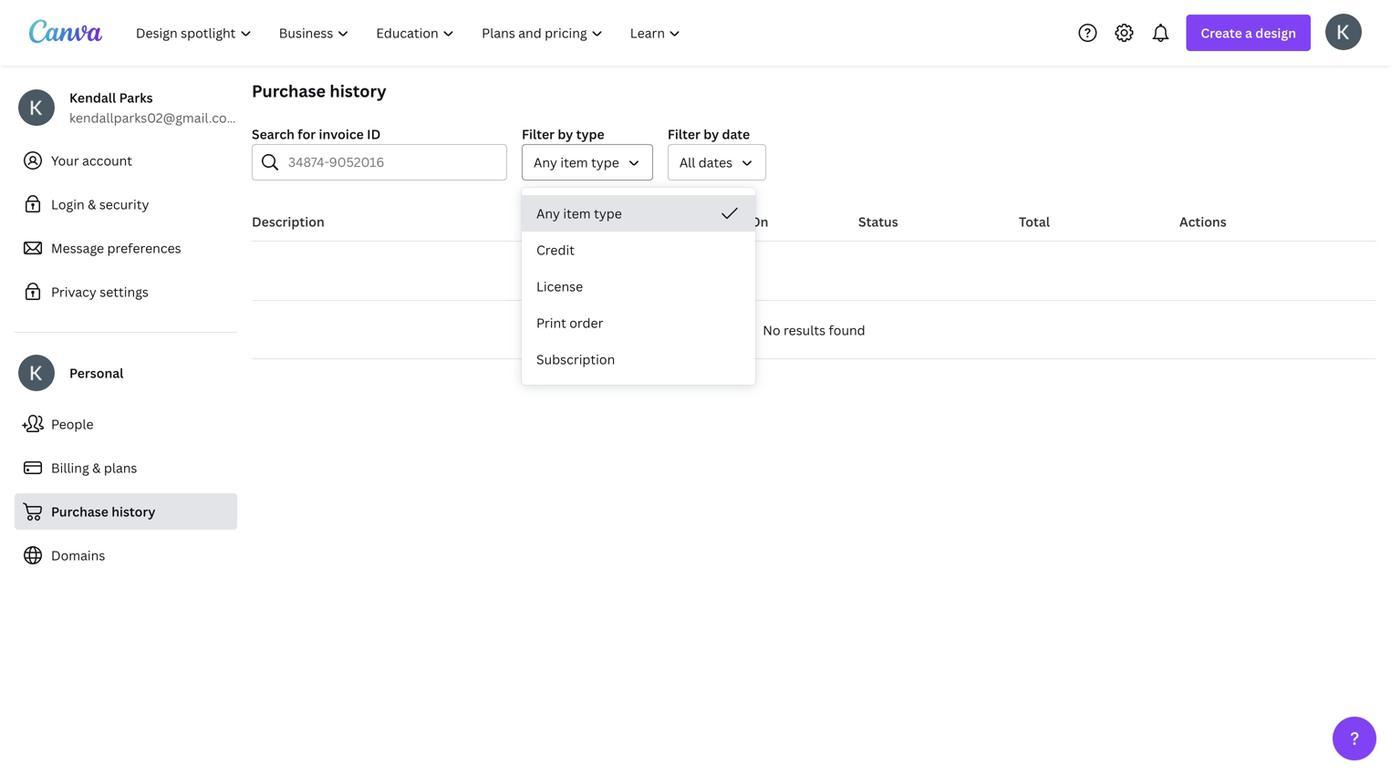 Task type: describe. For each thing, give the bounding box(es) containing it.
for
[[298, 125, 316, 143]]

created
[[698, 213, 748, 230]]

your account
[[51, 152, 132, 169]]

filter by date
[[668, 125, 750, 143]]

status
[[859, 213, 898, 230]]

any item type inside any item type button
[[534, 154, 619, 171]]

0 vertical spatial history
[[330, 80, 387, 102]]

privacy settings
[[51, 283, 149, 301]]

your account link
[[15, 142, 237, 179]]

kendall parks image
[[1326, 13, 1362, 50]]

1 horizontal spatial purchase history
[[252, 80, 387, 102]]

domains
[[51, 547, 105, 564]]

no
[[763, 322, 781, 339]]

& for login
[[88, 196, 96, 213]]

on
[[751, 213, 769, 230]]

filter for filter by type
[[522, 125, 555, 143]]

filter by type
[[522, 125, 605, 143]]

people
[[51, 416, 94, 433]]

any item type button
[[522, 195, 756, 232]]

any item type inside any item type button
[[537, 205, 622, 222]]

& for billing
[[92, 459, 101, 477]]

plans
[[104, 459, 137, 477]]

create
[[1201, 24, 1243, 42]]

print order button
[[522, 305, 756, 341]]

id
[[367, 125, 381, 143]]

1 vertical spatial type
[[591, 154, 619, 171]]

print order option
[[522, 305, 756, 341]]

history inside 'link'
[[112, 503, 155, 521]]

create a design button
[[1187, 15, 1311, 51]]

search
[[252, 125, 295, 143]]

Any item type button
[[522, 144, 653, 181]]

credit
[[537, 241, 575, 259]]

kendall
[[69, 89, 116, 106]]

type inside option
[[594, 205, 622, 222]]

login
[[51, 196, 85, 213]]

license button
[[522, 268, 756, 305]]

purchase history link
[[15, 494, 237, 530]]

any item type option
[[522, 195, 756, 232]]



Task type: locate. For each thing, give the bounding box(es) containing it.
1 vertical spatial purchase history
[[51, 503, 155, 521]]

type down filter by type
[[591, 154, 619, 171]]

by for date
[[704, 125, 719, 143]]

dates
[[699, 154, 733, 171]]

actions
[[1180, 213, 1227, 230]]

create a design
[[1201, 24, 1297, 42]]

description
[[252, 213, 325, 230]]

& right 'login'
[[88, 196, 96, 213]]

personal
[[69, 365, 124, 382]]

no results found
[[763, 322, 866, 339]]

item
[[561, 154, 588, 171], [563, 205, 591, 222]]

message
[[51, 240, 104, 257]]

total
[[1019, 213, 1050, 230]]

any inside any item type button
[[534, 154, 557, 171]]

all dates
[[680, 154, 733, 171]]

0 vertical spatial item
[[561, 154, 588, 171]]

billing & plans
[[51, 459, 137, 477]]

security
[[99, 196, 149, 213]]

a
[[1246, 24, 1253, 42]]

1 vertical spatial any
[[537, 205, 560, 222]]

history up id
[[330, 80, 387, 102]]

0 horizontal spatial history
[[112, 503, 155, 521]]

privacy
[[51, 283, 97, 301]]

your
[[51, 152, 79, 169]]

all
[[680, 154, 696, 171]]

0 vertical spatial &
[[88, 196, 96, 213]]

login & security
[[51, 196, 149, 213]]

0 horizontal spatial purchase history
[[51, 503, 155, 521]]

history
[[330, 80, 387, 102], [112, 503, 155, 521]]

login & security link
[[15, 186, 237, 223]]

purchase history up the search for invoice id at the left top
[[252, 80, 387, 102]]

item inside option
[[563, 205, 591, 222]]

subscription button
[[522, 341, 756, 378]]

type up any item type button
[[576, 125, 605, 143]]

settings
[[100, 283, 149, 301]]

by
[[558, 125, 573, 143], [704, 125, 719, 143]]

history down billing & plans link
[[112, 503, 155, 521]]

by left "date"
[[704, 125, 719, 143]]

0 horizontal spatial purchase
[[51, 503, 108, 521]]

by for type
[[558, 125, 573, 143]]

any
[[534, 154, 557, 171], [537, 205, 560, 222]]

2 filter from the left
[[668, 125, 701, 143]]

0 vertical spatial purchase history
[[252, 80, 387, 102]]

1 horizontal spatial purchase
[[252, 80, 326, 102]]

purchase history inside 'link'
[[51, 503, 155, 521]]

list box
[[522, 195, 756, 378]]

0 vertical spatial type
[[576, 125, 605, 143]]

0 vertical spatial purchase
[[252, 80, 326, 102]]

any up 'credit'
[[537, 205, 560, 222]]

2 by from the left
[[704, 125, 719, 143]]

top level navigation element
[[124, 15, 697, 51]]

any inside any item type button
[[537, 205, 560, 222]]

message preferences
[[51, 240, 181, 257]]

invoice
[[319, 125, 364, 143]]

results
[[784, 322, 826, 339]]

subscription option
[[522, 341, 756, 378]]

filter up any item type button
[[522, 125, 555, 143]]

found
[[829, 322, 866, 339]]

date
[[722, 125, 750, 143]]

1 vertical spatial history
[[112, 503, 155, 521]]

any item type
[[534, 154, 619, 171], [537, 205, 622, 222]]

type
[[576, 125, 605, 143], [591, 154, 619, 171], [594, 205, 622, 222]]

license
[[537, 278, 583, 295]]

purchase up search
[[252, 80, 326, 102]]

created on
[[698, 213, 769, 230]]

1 horizontal spatial history
[[330, 80, 387, 102]]

0 horizontal spatial by
[[558, 125, 573, 143]]

by up any item type button
[[558, 125, 573, 143]]

purchase history
[[252, 80, 387, 102], [51, 503, 155, 521]]

purchase
[[252, 80, 326, 102], [51, 503, 108, 521]]

1 horizontal spatial by
[[704, 125, 719, 143]]

0 horizontal spatial filter
[[522, 125, 555, 143]]

people link
[[15, 406, 237, 443]]

purchase inside "purchase history" 'link'
[[51, 503, 108, 521]]

1 vertical spatial &
[[92, 459, 101, 477]]

credit option
[[522, 232, 756, 268]]

0 vertical spatial any item type
[[534, 154, 619, 171]]

&
[[88, 196, 96, 213], [92, 459, 101, 477]]

credit button
[[522, 232, 756, 268]]

item up 'credit'
[[563, 205, 591, 222]]

any down filter by type
[[534, 154, 557, 171]]

filter up all
[[668, 125, 701, 143]]

kendallparks02@gmail.com
[[69, 109, 239, 126]]

item down filter by type
[[561, 154, 588, 171]]

subscription
[[537, 351, 615, 368]]

billing
[[51, 459, 89, 477]]

1 horizontal spatial filter
[[668, 125, 701, 143]]

Search for invoice ID text field
[[288, 145, 495, 180]]

1 vertical spatial purchase
[[51, 503, 108, 521]]

1 vertical spatial item
[[563, 205, 591, 222]]

search for invoice id
[[252, 125, 381, 143]]

filter
[[522, 125, 555, 143], [668, 125, 701, 143]]

privacy settings link
[[15, 274, 237, 310]]

parks
[[119, 89, 153, 106]]

filter for filter by date
[[668, 125, 701, 143]]

any item type down filter by type
[[534, 154, 619, 171]]

order
[[570, 314, 604, 332]]

& left the plans
[[92, 459, 101, 477]]

2 vertical spatial type
[[594, 205, 622, 222]]

domains link
[[15, 537, 237, 574]]

print
[[537, 314, 567, 332]]

1 filter from the left
[[522, 125, 555, 143]]

All dates button
[[668, 144, 767, 181]]

1 by from the left
[[558, 125, 573, 143]]

0 vertical spatial any
[[534, 154, 557, 171]]

billing & plans link
[[15, 450, 237, 486]]

message preferences link
[[15, 230, 237, 266]]

print order
[[537, 314, 604, 332]]

purchase history down billing & plans
[[51, 503, 155, 521]]

design
[[1256, 24, 1297, 42]]

1 vertical spatial any item type
[[537, 205, 622, 222]]

list box containing any item type
[[522, 195, 756, 378]]

preferences
[[107, 240, 181, 257]]

any item type up 'credit'
[[537, 205, 622, 222]]

kendall parks kendallparks02@gmail.com
[[69, 89, 239, 126]]

license option
[[522, 268, 756, 305]]

type up credit option
[[594, 205, 622, 222]]

purchase up domains
[[51, 503, 108, 521]]

account
[[82, 152, 132, 169]]



Task type: vqa. For each thing, say whether or not it's contained in the screenshot.
Created On
yes



